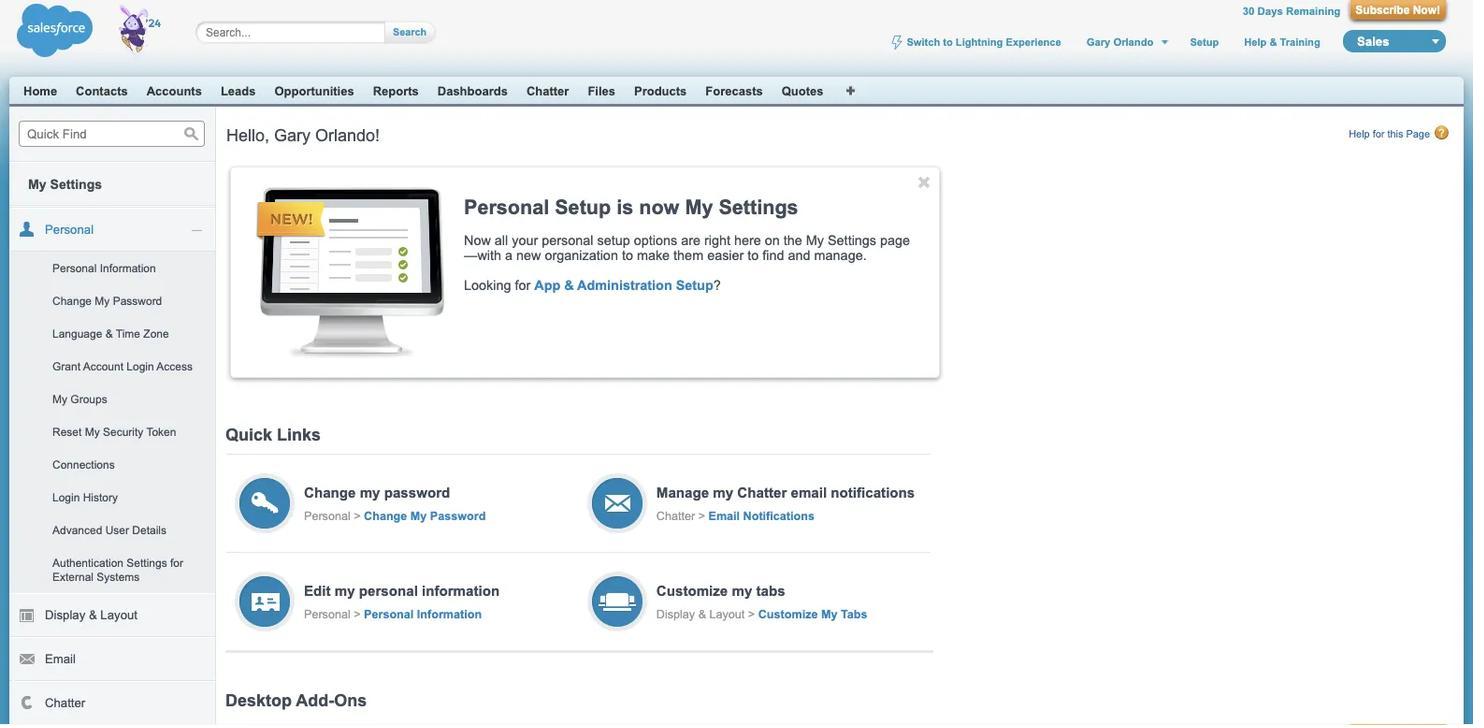 Task type: vqa. For each thing, say whether or not it's contained in the screenshot.
"All Tabs" icon
yes



Task type: locate. For each thing, give the bounding box(es) containing it.
remaining
[[1287, 5, 1341, 17]]

2 vertical spatial setup
[[676, 277, 714, 292]]

1 horizontal spatial gary
[[1087, 36, 1111, 48]]

gary
[[1087, 36, 1111, 48], [274, 125, 311, 145]]

setup left is on the left top of page
[[555, 196, 611, 218]]

my down the "password"
[[411, 509, 427, 522]]

orlando!
[[315, 125, 380, 145]]

for inside the "help for this page" link
[[1373, 128, 1385, 140]]

email down display & layout
[[45, 652, 76, 666]]

language & time zone
[[52, 327, 169, 340]]

app & administration setup link
[[534, 277, 714, 292]]

quick
[[225, 425, 272, 444]]

chatter link
[[527, 84, 569, 98], [9, 681, 215, 725]]

1 vertical spatial change
[[304, 485, 356, 501]]

my groups
[[52, 393, 107, 405]]

0 horizontal spatial customize
[[657, 583, 728, 599]]

reset my security token
[[52, 425, 176, 438]]

app
[[534, 277, 561, 292]]

0 horizontal spatial change
[[52, 294, 92, 307]]

display
[[657, 607, 695, 620], [45, 608, 85, 622]]

personal setup is now my settings
[[464, 196, 799, 218]]

information up change my password link
[[100, 262, 156, 274]]

1 horizontal spatial personal
[[542, 233, 594, 247]]

1 vertical spatial email
[[45, 652, 76, 666]]

1 vertical spatial password
[[430, 509, 486, 522]]

forecasts link
[[706, 84, 763, 98]]

0 vertical spatial password
[[113, 294, 162, 307]]

1 vertical spatial for
[[515, 277, 531, 292]]

email down manage
[[709, 509, 740, 522]]

my inside change my password personal > change my password
[[411, 509, 427, 522]]

systems
[[97, 570, 140, 583]]

personal right edit
[[359, 583, 418, 599]]

chatter down "email" link
[[45, 696, 85, 710]]

access
[[157, 360, 193, 372]]

chatter link left 'files' link
[[527, 84, 569, 98]]

settings up 'manage.' on the top of page
[[828, 233, 877, 247]]

0 vertical spatial email
[[709, 509, 740, 522]]

1 horizontal spatial change
[[304, 485, 356, 501]]

help for help for this page
[[1349, 128, 1370, 140]]

30 days remaining link
[[1243, 5, 1341, 17]]

grant account login access
[[52, 360, 193, 372]]

0 horizontal spatial personal
[[359, 583, 418, 599]]

this
[[1388, 128, 1404, 140]]

information down information on the left
[[417, 607, 482, 620]]

0 vertical spatial chatter link
[[527, 84, 569, 98]]

login
[[127, 360, 154, 372], [52, 491, 80, 503]]

help down 30
[[1245, 36, 1267, 48]]

change down the "password"
[[364, 509, 407, 522]]

tabs
[[756, 583, 786, 599]]

2 vertical spatial change
[[364, 509, 407, 522]]

setup down them
[[676, 277, 714, 292]]

1 horizontal spatial customize
[[759, 607, 818, 620]]

opportunities link
[[275, 84, 354, 98]]

here
[[734, 233, 761, 247]]

chatter left 'files' link
[[527, 84, 569, 98]]

help left this
[[1349, 128, 1370, 140]]

for for help
[[1373, 128, 1385, 140]]

my inside customize my tabs display & layout > customize my tabs
[[732, 583, 753, 599]]

help for help & training
[[1245, 36, 1267, 48]]

1 vertical spatial login
[[52, 491, 80, 503]]

0 vertical spatial customize
[[657, 583, 728, 599]]

0 horizontal spatial for
[[170, 556, 183, 569]]

to down setup
[[622, 248, 633, 263]]

None button
[[1350, 0, 1447, 20], [385, 21, 427, 44], [1350, 0, 1447, 20], [385, 21, 427, 44]]

my up are
[[685, 196, 713, 218]]

my left "tabs"
[[732, 583, 753, 599]]

reset my security token link
[[9, 415, 215, 448]]

my inside edit my personal information personal > personal information
[[335, 583, 355, 599]]

grant account login access link
[[9, 350, 215, 383]]

2 horizontal spatial to
[[943, 36, 953, 48]]

0 vertical spatial information
[[100, 262, 156, 274]]

gary right hello,
[[274, 125, 311, 145]]

1 horizontal spatial information
[[417, 607, 482, 620]]

for inside authentication settings for external systems
[[170, 556, 183, 569]]

page
[[1407, 128, 1431, 140]]

manage.
[[815, 248, 867, 263]]

switch to lightning experience
[[907, 36, 1062, 48]]

1 horizontal spatial display
[[657, 607, 695, 620]]

> inside change my password personal > change my password
[[354, 509, 361, 522]]

connections
[[52, 458, 115, 471]]

customize left "tabs"
[[657, 583, 728, 599]]

1 horizontal spatial setup
[[676, 277, 714, 292]]

settings up personal link
[[50, 176, 102, 191]]

now all your personal setup options are right here on the my settings page —with a new organization to make them easier to find and manage.
[[464, 233, 910, 263]]

my up the and
[[806, 233, 824, 247]]

> inside edit my personal information personal > personal information
[[354, 607, 361, 620]]

change for my
[[52, 294, 92, 307]]

email
[[791, 485, 827, 501]]

display & layout link
[[9, 593, 215, 637]]

history
[[83, 491, 118, 503]]

0 vertical spatial help
[[1245, 36, 1267, 48]]

my inside change my password personal > change my password
[[360, 485, 380, 501]]

days
[[1258, 5, 1284, 17]]

all tabs image
[[846, 84, 857, 95]]

information
[[422, 583, 500, 599]]

2 horizontal spatial setup
[[1191, 36, 1219, 48]]

my right edit
[[335, 583, 355, 599]]

is
[[617, 196, 634, 218]]

my
[[360, 485, 380, 501], [713, 485, 734, 501], [335, 583, 355, 599], [732, 583, 753, 599]]

personal up organization
[[542, 233, 594, 247]]

0 horizontal spatial email
[[45, 652, 76, 666]]

looking for app & administration setup ?
[[464, 277, 721, 292]]

notifications
[[831, 485, 915, 501]]

0 vertical spatial change
[[52, 294, 92, 307]]

my right manage
[[713, 485, 734, 501]]

quick links
[[225, 425, 321, 444]]

1 horizontal spatial chatter link
[[527, 84, 569, 98]]

customize down "tabs"
[[759, 607, 818, 620]]

forecasts
[[706, 84, 763, 98]]

to down here
[[748, 248, 759, 263]]

0 horizontal spatial gary
[[274, 125, 311, 145]]

experience
[[1006, 36, 1062, 48]]

my inside now all your personal setup options are right here on the my settings page —with a new organization to make them easier to find and manage.
[[806, 233, 824, 247]]

1 horizontal spatial email
[[709, 509, 740, 522]]

1 horizontal spatial for
[[515, 277, 531, 292]]

orlando
[[1114, 36, 1154, 48]]

settings up systems
[[127, 556, 167, 569]]

0 horizontal spatial login
[[52, 491, 80, 503]]

notifications
[[743, 509, 815, 522]]

change up language
[[52, 294, 92, 307]]

leads
[[221, 84, 256, 98]]

> inside manage my chatter email notifications chatter > email notifications
[[699, 509, 705, 522]]

desktop
[[225, 691, 292, 710]]

setup right orlando
[[1191, 36, 1219, 48]]

email
[[709, 509, 740, 522], [45, 652, 76, 666]]

personal
[[464, 196, 549, 218], [45, 223, 94, 237], [52, 262, 97, 274], [304, 509, 351, 522], [304, 607, 351, 620], [364, 607, 414, 620]]

1 vertical spatial customize
[[759, 607, 818, 620]]

products
[[634, 84, 687, 98]]

contacts link
[[76, 84, 128, 98]]

personal
[[542, 233, 594, 247], [359, 583, 418, 599]]

password up time
[[113, 294, 162, 307]]

my up personal link
[[28, 176, 46, 191]]

advanced
[[52, 523, 102, 536]]

0 vertical spatial personal
[[542, 233, 594, 247]]

1 vertical spatial personal
[[359, 583, 418, 599]]

1 vertical spatial help
[[1349, 128, 1370, 140]]

1 horizontal spatial to
[[748, 248, 759, 263]]

manage
[[657, 485, 709, 501]]

my inside manage my chatter email notifications chatter > email notifications
[[713, 485, 734, 501]]

1 horizontal spatial help
[[1349, 128, 1370, 140]]

my left the "password"
[[360, 485, 380, 501]]

Quick Find text field
[[19, 121, 205, 147]]

my left tabs
[[821, 607, 838, 620]]

home
[[23, 84, 57, 98]]

login left history
[[52, 491, 80, 503]]

& inside customize my tabs display & layout > customize my tabs
[[699, 607, 706, 620]]

page
[[880, 233, 910, 247]]

1 horizontal spatial layout
[[710, 607, 745, 620]]

zone
[[143, 327, 169, 340]]

change my password personal > change my password
[[304, 485, 486, 522]]

reports link
[[373, 84, 419, 98]]

training
[[1280, 36, 1321, 48]]

my groups link
[[9, 383, 215, 415]]

login left access
[[127, 360, 154, 372]]

0 horizontal spatial setup
[[555, 196, 611, 218]]

my right reset
[[85, 425, 100, 438]]

0 horizontal spatial help
[[1245, 36, 1267, 48]]

1 horizontal spatial login
[[127, 360, 154, 372]]

language
[[52, 327, 102, 340]]

account
[[83, 360, 123, 372]]

change down links
[[304, 485, 356, 501]]

authentication settings for external systems
[[52, 556, 183, 583]]

password down the "password"
[[430, 509, 486, 522]]

Search... text field
[[206, 25, 367, 40]]

2 vertical spatial for
[[170, 556, 183, 569]]

0 vertical spatial login
[[127, 360, 154, 372]]

& for help & training
[[1270, 36, 1278, 48]]

1 vertical spatial chatter link
[[9, 681, 215, 725]]

gary left orlando
[[1087, 36, 1111, 48]]

0 horizontal spatial display
[[45, 608, 85, 622]]

help
[[1245, 36, 1267, 48], [1349, 128, 1370, 140]]

change for my
[[304, 485, 356, 501]]

password
[[384, 485, 450, 501]]

0 horizontal spatial password
[[113, 294, 162, 307]]

settings
[[50, 176, 102, 191], [719, 196, 799, 218], [828, 233, 877, 247], [127, 556, 167, 569]]

password
[[113, 294, 162, 307], [430, 509, 486, 522]]

settings up here
[[719, 196, 799, 218]]

email link
[[9, 637, 215, 681]]

personal inside change my password personal > change my password
[[304, 509, 351, 522]]

1 vertical spatial setup
[[555, 196, 611, 218]]

2 horizontal spatial for
[[1373, 128, 1385, 140]]

1 vertical spatial information
[[417, 607, 482, 620]]

email inside manage my chatter email notifications chatter > email notifications
[[709, 509, 740, 522]]

>
[[354, 509, 361, 522], [699, 509, 705, 522], [354, 607, 361, 620], [748, 607, 755, 620]]

groups
[[70, 393, 107, 405]]

time
[[116, 327, 140, 340]]

token
[[146, 425, 176, 438]]

login inside 'login history' link
[[52, 491, 80, 503]]

display & layout
[[45, 608, 138, 622]]

personal inside now all your personal setup options are right here on the my settings page —with a new organization to make them easier to find and manage.
[[542, 233, 594, 247]]

to right "switch"
[[943, 36, 953, 48]]

0 vertical spatial for
[[1373, 128, 1385, 140]]

1 horizontal spatial password
[[430, 509, 486, 522]]

chatter link down display & layout link
[[9, 681, 215, 725]]

my down personal information
[[95, 294, 110, 307]]

password inside change my password link
[[113, 294, 162, 307]]



Task type: describe. For each thing, give the bounding box(es) containing it.
grant
[[52, 360, 80, 372]]

opportunities
[[275, 84, 354, 98]]

my inside customize my tabs display & layout > customize my tabs
[[821, 607, 838, 620]]

ons
[[334, 691, 367, 710]]

files
[[588, 84, 616, 98]]

contacts
[[76, 84, 128, 98]]

& for display & layout
[[89, 608, 97, 622]]

personal information link
[[9, 252, 215, 284]]

now
[[639, 196, 680, 218]]

customize my tabs display & layout > customize my tabs
[[657, 583, 868, 620]]

?
[[714, 277, 721, 292]]

login history
[[52, 491, 118, 503]]

edit my personal information personal > personal information
[[304, 583, 500, 620]]

looking
[[464, 277, 511, 292]]

dashboards link
[[438, 84, 508, 98]]

0 horizontal spatial to
[[622, 248, 633, 263]]

0 horizontal spatial layout
[[100, 608, 138, 622]]

details
[[132, 523, 167, 536]]

login inside grant account login access link
[[127, 360, 154, 372]]

chatter down manage
[[657, 509, 695, 522]]

home link
[[23, 84, 57, 98]]

files link
[[588, 84, 616, 98]]

administration
[[577, 277, 672, 292]]

my for manage
[[713, 485, 734, 501]]

personal information
[[52, 262, 156, 274]]

2 horizontal spatial change
[[364, 509, 407, 522]]

help for this page link
[[1349, 125, 1450, 140]]

leads link
[[221, 84, 256, 98]]

information inside edit my personal information personal > personal information
[[417, 607, 482, 620]]

accounts link
[[147, 84, 202, 98]]

& for language & time zone
[[105, 327, 113, 340]]

1 vertical spatial gary
[[274, 125, 311, 145]]

make
[[637, 248, 670, 263]]

—with
[[464, 248, 502, 263]]

authentication
[[52, 556, 123, 569]]

help for this page
[[1349, 128, 1431, 140]]

chatter inside 'link'
[[45, 696, 85, 710]]

> inside customize my tabs display & layout > customize my tabs
[[748, 607, 755, 620]]

switch
[[907, 36, 941, 48]]

30
[[1243, 5, 1255, 17]]

options
[[634, 233, 678, 247]]

lightning
[[956, 36, 1003, 48]]

reset
[[52, 425, 82, 438]]

layout inside customize my tabs display & layout > customize my tabs
[[710, 607, 745, 620]]

0 vertical spatial gary
[[1087, 36, 1111, 48]]

external
[[52, 570, 94, 583]]

salesforce.com image
[[12, 0, 176, 61]]

for for looking
[[515, 277, 531, 292]]

advanced user details link
[[9, 514, 215, 546]]

quotes link
[[782, 84, 824, 98]]

quotes
[[782, 84, 824, 98]]

your
[[512, 233, 538, 247]]

help & training
[[1245, 36, 1321, 48]]

reports
[[373, 84, 419, 98]]

switch to lightning experience link
[[889, 35, 1064, 50]]

new
[[516, 248, 541, 263]]

them
[[674, 248, 704, 263]]

hello,
[[226, 125, 269, 145]]

change my password link
[[9, 284, 215, 317]]

my for customize
[[732, 583, 753, 599]]

my settings
[[28, 176, 102, 191]]

the
[[784, 233, 803, 247]]

display inside customize my tabs display & layout > customize my tabs
[[657, 607, 695, 620]]

connections link
[[9, 448, 215, 481]]

sales
[[1358, 34, 1390, 48]]

find
[[763, 248, 785, 263]]

30 days remaining
[[1243, 5, 1341, 17]]

my for change
[[360, 485, 380, 501]]

my left groups
[[52, 393, 67, 405]]

personal link
[[9, 208, 215, 252]]

dashboards
[[438, 84, 508, 98]]

user
[[105, 523, 129, 536]]

help & training link
[[1243, 36, 1323, 48]]

organization
[[545, 248, 618, 263]]

settings inside now all your personal setup options are right here on the my settings page —with a new organization to make them easier to find and manage.
[[828, 233, 877, 247]]

change my password
[[52, 294, 162, 307]]

links
[[277, 425, 321, 444]]

all
[[495, 233, 508, 247]]

a
[[505, 248, 513, 263]]

are
[[681, 233, 701, 247]]

personal inside edit my personal information personal > personal information
[[359, 583, 418, 599]]

login history link
[[9, 481, 215, 514]]

language & time zone link
[[9, 317, 215, 350]]

authentication settings for external systems link
[[9, 546, 215, 593]]

hello, gary orlando!
[[226, 125, 380, 145]]

password inside change my password personal > change my password
[[430, 509, 486, 522]]

0 vertical spatial setup
[[1191, 36, 1219, 48]]

gary orlando
[[1087, 36, 1154, 48]]

my for edit
[[335, 583, 355, 599]]

chatter up notifications
[[738, 485, 787, 501]]

0 horizontal spatial chatter link
[[9, 681, 215, 725]]

tabs
[[841, 607, 868, 620]]

products link
[[634, 84, 687, 98]]

right
[[704, 233, 731, 247]]

settings inside authentication settings for external systems
[[127, 556, 167, 569]]

edit
[[304, 583, 331, 599]]

and
[[788, 248, 811, 263]]

0 horizontal spatial information
[[100, 262, 156, 274]]



